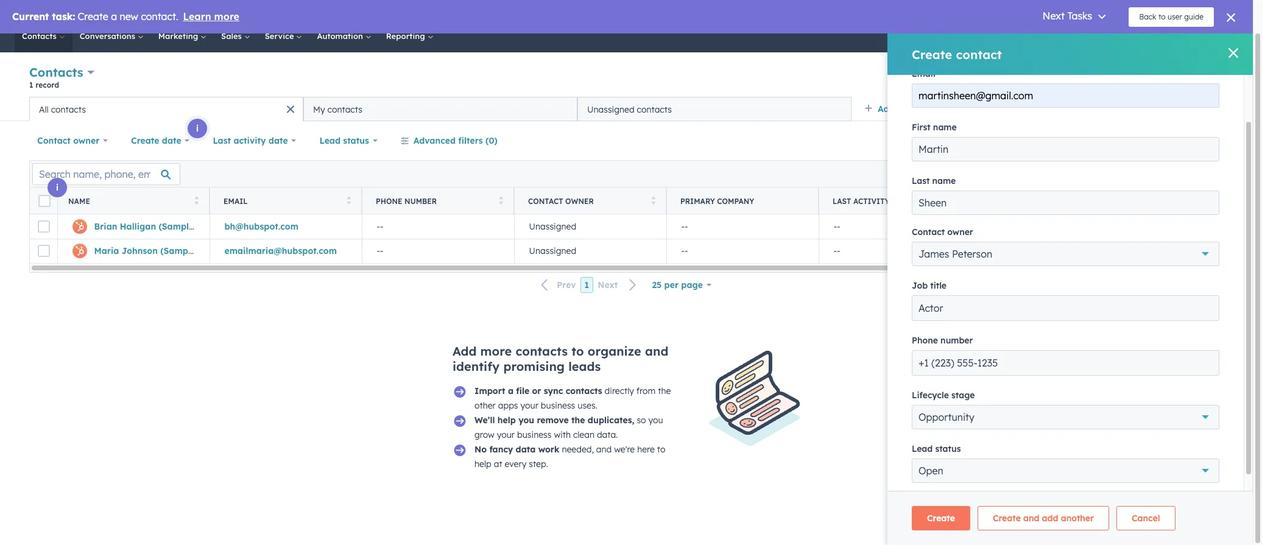 Task type: vqa. For each thing, say whether or not it's contained in the screenshot.


Task type: describe. For each thing, give the bounding box(es) containing it.
data
[[516, 444, 536, 455]]

business inside directly from the other apps your business uses.
[[541, 400, 575, 411]]

2 (cdt) from the left
[[1189, 196, 1209, 206]]

contact
[[1187, 73, 1214, 83]]

primary
[[681, 196, 715, 206]]

design
[[1167, 5, 1193, 15]]

marketing
[[158, 31, 200, 41]]

from
[[637, 386, 656, 397]]

last for last activity date (cdt)
[[833, 196, 851, 206]]

sales link
[[214, 19, 258, 52]]

halligan
[[120, 221, 156, 232]]

contact owner inside contact owner popup button
[[37, 135, 100, 146]]

directly
[[605, 386, 634, 397]]

per
[[664, 280, 679, 291]]

import for import a file or sync contacts
[[475, 386, 505, 397]]

save
[[1179, 136, 1196, 145]]

pm for emailmaria@hubspot.com
[[1198, 246, 1211, 257]]

grow
[[475, 430, 495, 441]]

contacts banner
[[29, 62, 1224, 97]]

press to sort. element for contact owner
[[651, 196, 656, 206]]

lead status button
[[312, 129, 385, 153]]

i for middle i button
[[196, 123, 199, 134]]

import for import
[[1110, 73, 1134, 83]]

1 record
[[29, 80, 59, 90]]

2 horizontal spatial i button
[[1090, 79, 1110, 98]]

studio
[[1195, 5, 1219, 15]]

press to sort. element for last activity date (cdt)
[[956, 196, 960, 206]]

directly from the other apps your business uses.
[[475, 386, 671, 411]]

contacts inside add more contacts to organize and identify promising leads
[[516, 344, 568, 359]]

import a file or sync contacts
[[475, 386, 602, 397]]

with
[[554, 430, 571, 441]]

no fancy data work
[[475, 444, 560, 455]]

all views
[[964, 104, 1001, 115]]

name
[[68, 196, 90, 206]]

add view (3/5) button
[[857, 97, 956, 121]]

reporting link
[[379, 19, 441, 52]]

date inside popup button
[[269, 135, 288, 146]]

last activity date
[[213, 135, 288, 146]]

maria johnson (sample contact)
[[94, 246, 235, 257]]

contact inside popup button
[[37, 135, 71, 146]]

create for create date (cdt)
[[1138, 196, 1166, 206]]

data
[[976, 73, 997, 84]]

status
[[1007, 196, 1035, 206]]

to inside add more contacts to organize and identify promising leads
[[572, 344, 584, 359]]

at inside needed, and we're here to help at every step.
[[494, 459, 502, 470]]

we'll help you remove the duplicates,
[[475, 415, 635, 426]]

at for emailmaria@hubspot.com
[[1165, 246, 1173, 257]]

0 vertical spatial unassigned
[[587, 104, 635, 115]]

remove
[[537, 415, 569, 426]]

0 vertical spatial contacts
[[22, 31, 59, 41]]

emailmaria@hubspot.com
[[225, 246, 337, 257]]

primary company column header
[[667, 188, 820, 214]]

activity
[[234, 135, 266, 146]]

file
[[516, 386, 530, 397]]

unassigned for emailmaria@hubspot.com
[[529, 246, 577, 257]]

automation
[[317, 31, 365, 41]]

you inside so you grow your business with clean data.
[[649, 415, 663, 426]]

12:38 for bh@hubspot.com
[[1176, 221, 1196, 232]]

notifications image
[[1090, 5, 1101, 16]]

25 per page button
[[644, 273, 719, 297]]

search image
[[1228, 32, 1236, 40]]

provation
[[1129, 5, 1165, 15]]

views
[[977, 104, 1001, 115]]

prev
[[557, 280, 576, 291]]

and inside needed, and we're here to help at every step.
[[596, 444, 612, 455]]

needed,
[[562, 444, 594, 455]]

0 horizontal spatial i button
[[48, 178, 67, 197]]

1 for 1
[[585, 280, 589, 291]]

at for bh@hubspot.com
[[1165, 221, 1173, 232]]

phone number
[[376, 196, 437, 206]]

unassigned button for emailmaria@hubspot.com
[[514, 239, 667, 263]]

save view
[[1179, 136, 1214, 145]]

data.
[[597, 430, 618, 441]]

add for add view (3/5)
[[878, 104, 895, 115]]

all views link
[[956, 97, 1009, 121]]

clean
[[573, 430, 595, 441]]

your inside directly from the other apps your business uses.
[[521, 400, 539, 411]]

johnson
[[122, 246, 158, 257]]

press to sort. element for phone number
[[499, 196, 503, 206]]

create for create contact
[[1162, 73, 1185, 83]]

1 (cdt) from the left
[[913, 196, 933, 206]]

1 horizontal spatial owner
[[565, 196, 594, 206]]

next button
[[594, 277, 644, 293]]

automation link
[[310, 19, 379, 52]]

contacts button
[[29, 63, 95, 81]]

business inside so you grow your business with clean data.
[[517, 430, 552, 441]]

phone
[[376, 196, 402, 206]]

promising
[[504, 359, 565, 374]]

emailmaria@hubspot.com button
[[210, 239, 362, 263]]

(3/5)
[[920, 104, 941, 115]]

or
[[532, 386, 541, 397]]

1 vertical spatial contact owner
[[528, 196, 594, 206]]

25 per page
[[652, 280, 703, 291]]

last activity date (cdt)
[[833, 196, 933, 206]]

quality
[[1000, 73, 1031, 84]]

create date button
[[123, 129, 198, 153]]

all for all views
[[964, 104, 975, 115]]

bh@hubspot.com
[[225, 221, 299, 232]]

brian halligan (sample contact) link
[[94, 221, 233, 232]]

every
[[505, 459, 527, 470]]

your inside so you grow your business with clean data.
[[497, 430, 515, 441]]

contact) for bh@hubspot.com
[[196, 221, 233, 232]]

view for add
[[897, 104, 917, 115]]

last activity date button
[[205, 129, 304, 153]]

to inside needed, and we're here to help at every step.
[[657, 444, 666, 455]]

all for all contacts
[[39, 104, 49, 115]]

hubspot image
[[22, 2, 37, 17]]

12:38 for emailmaria@hubspot.com
[[1176, 246, 1196, 257]]

prev button
[[534, 277, 580, 293]]

add for add more contacts to organize and identify promising leads
[[453, 344, 477, 359]]

my contacts
[[313, 104, 362, 115]]

notifications button
[[1085, 0, 1106, 19]]

contacts for all contacts
[[51, 104, 86, 115]]

all contacts
[[39, 104, 86, 115]]

we're
[[614, 444, 635, 455]]

actions
[[1049, 73, 1075, 83]]

today for emailmaria@hubspot.com
[[1138, 246, 1163, 257]]

contacts inside popup button
[[29, 65, 83, 80]]

record
[[35, 80, 59, 90]]

help button
[[1044, 0, 1065, 19]]

leads
[[569, 359, 601, 374]]

the inside directly from the other apps your business uses.
[[658, 386, 671, 397]]

company
[[717, 196, 755, 206]]

view for save
[[1198, 136, 1214, 145]]

status
[[343, 135, 369, 146]]

uses.
[[578, 400, 598, 411]]

lead for lead status
[[985, 196, 1005, 206]]

contacts for unassigned contacts
[[637, 104, 672, 115]]



Task type: locate. For each thing, give the bounding box(es) containing it.
0 horizontal spatial your
[[497, 430, 515, 441]]

0 horizontal spatial view
[[897, 104, 917, 115]]

1 horizontal spatial lead
[[985, 196, 1005, 206]]

create inside popup button
[[131, 135, 159, 146]]

1 horizontal spatial press to sort. image
[[499, 196, 503, 204]]

1 inside button
[[585, 280, 589, 291]]

1 vertical spatial business
[[517, 430, 552, 441]]

1 horizontal spatial i button
[[188, 119, 207, 138]]

last inside popup button
[[213, 135, 231, 146]]

0 horizontal spatial add
[[453, 344, 477, 359]]

unassigned for bh@hubspot.com
[[529, 221, 577, 232]]

press to sort. image left primary
[[651, 196, 656, 204]]

0 horizontal spatial the
[[572, 415, 585, 426]]

add inside add more contacts to organize and identify promising leads
[[453, 344, 477, 359]]

unassigned button for bh@hubspot.com
[[514, 214, 667, 239]]

press to sort. image
[[346, 196, 351, 204], [499, 196, 503, 204]]

unassigned contacts
[[587, 104, 672, 115]]

emailmaria@hubspot.com link
[[225, 246, 337, 257]]

sales
[[221, 31, 244, 41]]

2 vertical spatial at
[[494, 459, 502, 470]]

owner inside contact owner popup button
[[73, 135, 100, 146]]

contact)
[[196, 221, 233, 232], [198, 246, 235, 257]]

1 unassigned button from the top
[[514, 214, 667, 239]]

0 horizontal spatial all
[[39, 104, 49, 115]]

0 vertical spatial contact owner
[[37, 135, 100, 146]]

0 horizontal spatial press to sort. image
[[346, 196, 351, 204]]

today at 12:38 pm for bh@hubspot.com
[[1138, 221, 1211, 232]]

activity
[[854, 196, 890, 206]]

work
[[538, 444, 560, 455]]

contacts right the my
[[328, 104, 362, 115]]

0 vertical spatial lead
[[320, 135, 341, 146]]

0 horizontal spatial you
[[519, 415, 534, 426]]

add inside 'popup button'
[[878, 104, 895, 115]]

Search name, phone, email addresses, or company search field
[[32, 163, 180, 185]]

1 vertical spatial unassigned
[[529, 221, 577, 232]]

help down no
[[475, 459, 492, 470]]

1 vertical spatial last
[[833, 196, 851, 206]]

0 vertical spatial i
[[1099, 83, 1101, 94]]

we'll
[[475, 415, 495, 426]]

i right actions popup button
[[1099, 83, 1101, 94]]

so you grow your business with clean data.
[[475, 415, 663, 441]]

lead left status
[[985, 196, 1005, 206]]

2 all from the left
[[39, 104, 49, 115]]

contacts
[[22, 31, 59, 41], [29, 65, 83, 80]]

1 button
[[580, 277, 594, 293]]

2 12:38 from the top
[[1176, 246, 1196, 257]]

add more contacts to organize and identify promising leads
[[453, 344, 669, 374]]

1 vertical spatial contact)
[[198, 246, 235, 257]]

1 horizontal spatial press to sort. image
[[651, 196, 656, 204]]

your down the file
[[521, 400, 539, 411]]

more
[[480, 344, 512, 359]]

1 horizontal spatial and
[[645, 344, 669, 359]]

contact) down bh@hubspot.com link
[[198, 246, 235, 257]]

1 press to sort. element from the left
[[194, 196, 199, 206]]

lead left the status
[[320, 135, 341, 146]]

lead status
[[985, 196, 1035, 206]]

1 vertical spatial contacts
[[29, 65, 83, 80]]

page
[[681, 280, 703, 291]]

contacts up contact owner popup button
[[51, 104, 86, 115]]

provation design studio button
[[1108, 0, 1237, 19]]

1 horizontal spatial i
[[196, 123, 199, 134]]

2 you from the left
[[649, 415, 663, 426]]

(cdt) right activity
[[913, 196, 933, 206]]

and inside add more contacts to organize and identify promising leads
[[645, 344, 669, 359]]

-- button for bh@hubspot.com
[[362, 214, 514, 239]]

other
[[475, 400, 496, 411]]

contact owner button
[[29, 129, 116, 153]]

i
[[1099, 83, 1101, 94], [196, 123, 199, 134], [56, 182, 59, 193]]

1 press to sort. image from the left
[[346, 196, 351, 204]]

1 vertical spatial pm
[[1198, 246, 1211, 257]]

identify
[[453, 359, 500, 374]]

i button right actions
[[1090, 79, 1110, 98]]

brian halligan (sample contact)
[[94, 221, 233, 232]]

0 vertical spatial business
[[541, 400, 575, 411]]

0 vertical spatial import
[[1110, 73, 1134, 83]]

fancy
[[489, 444, 513, 455]]

all left views
[[964, 104, 975, 115]]

provation design studio menu
[[925, 0, 1239, 19]]

i for i button to the right
[[1099, 83, 1101, 94]]

1 press to sort. image from the left
[[194, 196, 199, 204]]

i down all contacts button
[[196, 123, 199, 134]]

advanced
[[414, 135, 456, 146]]

here
[[637, 444, 655, 455]]

1 vertical spatial import
[[475, 386, 505, 397]]

1 horizontal spatial add
[[878, 104, 895, 115]]

1 horizontal spatial help
[[498, 415, 516, 426]]

all down 1 record
[[39, 104, 49, 115]]

last for last activity date
[[213, 135, 231, 146]]

settings image
[[1070, 5, 1081, 16]]

0 vertical spatial today
[[1138, 221, 1163, 232]]

2 vertical spatial i
[[56, 182, 59, 193]]

i for the left i button
[[56, 182, 59, 193]]

james peterson image
[[1116, 4, 1127, 15]]

0 vertical spatial the
[[658, 386, 671, 397]]

view right save
[[1198, 136, 1214, 145]]

filters
[[458, 135, 483, 146]]

(cdt) down save view in the right of the page
[[1189, 196, 1209, 206]]

i down contact owner popup button
[[56, 182, 59, 193]]

create contact
[[1162, 73, 1214, 83]]

import button
[[1100, 69, 1145, 88]]

0 horizontal spatial contact
[[37, 135, 71, 146]]

0 vertical spatial last
[[213, 135, 231, 146]]

view left (3/5)
[[897, 104, 917, 115]]

needed, and we're here to help at every step.
[[475, 444, 666, 470]]

1 pm from the top
[[1198, 221, 1211, 232]]

0 horizontal spatial (cdt)
[[913, 196, 933, 206]]

today at 12:38 pm
[[1138, 221, 1211, 232], [1138, 246, 1211, 257]]

0 vertical spatial owner
[[73, 135, 100, 146]]

conversations link
[[72, 19, 151, 52]]

i button right 'create date'
[[188, 119, 207, 138]]

0 vertical spatial i button
[[1090, 79, 1110, 98]]

apps
[[498, 400, 518, 411]]

business up we'll help you remove the duplicates,
[[541, 400, 575, 411]]

1 vertical spatial today
[[1138, 246, 1163, 257]]

all inside "link"
[[964, 104, 975, 115]]

3 press to sort. element from the left
[[499, 196, 503, 206]]

0 vertical spatial create
[[1162, 73, 1185, 83]]

1 12:38 from the top
[[1176, 221, 1196, 232]]

1 inside contacts 'banner'
[[29, 80, 33, 90]]

maria johnson (sample contact) link
[[94, 246, 235, 257]]

1 you from the left
[[519, 415, 534, 426]]

1 horizontal spatial all
[[964, 104, 975, 115]]

and down data.
[[596, 444, 612, 455]]

0 vertical spatial at
[[1165, 221, 1173, 232]]

press to sort. element for email
[[346, 196, 351, 206]]

press to sort. image left email in the top of the page
[[194, 196, 199, 204]]

search button
[[1222, 26, 1242, 46]]

lead for lead status
[[320, 135, 341, 146]]

contact) for emailmaria@hubspot.com
[[198, 246, 235, 257]]

create for create date
[[131, 135, 159, 146]]

my contacts button
[[303, 97, 578, 121]]

add
[[878, 104, 895, 115], [453, 344, 477, 359]]

import inside button
[[1110, 73, 1134, 83]]

0 vertical spatial (sample
[[159, 221, 194, 232]]

1 vertical spatial the
[[572, 415, 585, 426]]

i button left name
[[48, 178, 67, 197]]

5 press to sort. element from the left
[[956, 196, 960, 206]]

business up data
[[517, 430, 552, 441]]

0 horizontal spatial last
[[213, 135, 231, 146]]

advanced filters (0) button
[[393, 129, 506, 153]]

1 horizontal spatial view
[[1198, 136, 1214, 145]]

1 vertical spatial create
[[131, 135, 159, 146]]

1 horizontal spatial the
[[658, 386, 671, 397]]

1 horizontal spatial contact owner
[[528, 196, 594, 206]]

0 vertical spatial to
[[572, 344, 584, 359]]

1 vertical spatial (sample
[[160, 246, 196, 257]]

2 pm from the top
[[1198, 246, 1211, 257]]

0 vertical spatial add
[[878, 104, 895, 115]]

date inside popup button
[[162, 135, 181, 146]]

0 horizontal spatial help
[[475, 459, 492, 470]]

1 vertical spatial to
[[657, 444, 666, 455]]

sync
[[544, 386, 563, 397]]

bh@hubspot.com button
[[210, 214, 362, 239]]

advanced filters (0)
[[414, 135, 498, 146]]

2 date from the left
[[269, 135, 288, 146]]

0 vertical spatial 12:38
[[1176, 221, 1196, 232]]

(sample
[[159, 221, 194, 232], [160, 246, 196, 257]]

-- button
[[362, 214, 514, 239], [362, 239, 514, 263], [971, 239, 1124, 263]]

0 vertical spatial your
[[521, 400, 539, 411]]

2 today at 12:38 pm from the top
[[1138, 246, 1211, 257]]

0 vertical spatial help
[[498, 415, 516, 426]]

import up other on the left bottom
[[475, 386, 505, 397]]

0 horizontal spatial and
[[596, 444, 612, 455]]

Search HubSpot search field
[[1082, 26, 1231, 46]]

1 today from the top
[[1138, 221, 1163, 232]]

press to sort. image for phone number
[[499, 196, 503, 204]]

1 vertical spatial owner
[[565, 196, 594, 206]]

1 vertical spatial add
[[453, 344, 477, 359]]

0 vertical spatial 1
[[29, 80, 33, 90]]

(sample for johnson
[[160, 246, 196, 257]]

today for bh@hubspot.com
[[1138, 221, 1163, 232]]

date down all contacts button
[[162, 135, 181, 146]]

add left (3/5)
[[878, 104, 895, 115]]

lead inside popup button
[[320, 135, 341, 146]]

create inside button
[[1162, 73, 1185, 83]]

-
[[377, 221, 380, 232], [380, 221, 384, 232], [681, 221, 685, 232], [685, 221, 688, 232], [834, 221, 837, 232], [837, 221, 841, 232], [377, 246, 380, 257], [380, 246, 384, 257], [681, 246, 685, 257], [685, 246, 688, 257], [834, 246, 837, 257], [837, 246, 841, 257], [986, 246, 990, 257], [990, 246, 993, 257]]

import down search hubspot "search field"
[[1110, 73, 1134, 83]]

2 today from the top
[[1138, 246, 1163, 257]]

you left "remove"
[[519, 415, 534, 426]]

1 vertical spatial contact
[[528, 196, 563, 206]]

all
[[964, 104, 975, 115], [39, 104, 49, 115]]

1 date from the left
[[162, 135, 181, 146]]

unassigned button up 1 button
[[514, 214, 667, 239]]

1 vertical spatial your
[[497, 430, 515, 441]]

-- button for emailmaria@hubspot.com
[[362, 239, 514, 263]]

maria
[[94, 246, 119, 257]]

(sample up maria johnson (sample contact)
[[159, 221, 194, 232]]

(cdt)
[[913, 196, 933, 206], [1189, 196, 1209, 206]]

unassigned button up pagination navigation
[[514, 239, 667, 263]]

contacts up uses.
[[566, 386, 602, 397]]

add left 'more'
[[453, 344, 477, 359]]

service
[[265, 31, 296, 41]]

today
[[1138, 221, 1163, 232], [1138, 246, 1163, 257]]

2 press to sort. image from the left
[[499, 196, 503, 204]]

view inside button
[[1198, 136, 1214, 145]]

0 vertical spatial contact)
[[196, 221, 233, 232]]

1 horizontal spatial 1
[[585, 280, 589, 291]]

next
[[598, 280, 618, 291]]

date
[[892, 196, 911, 206], [1168, 196, 1187, 206]]

1 vertical spatial today at 12:38 pm
[[1138, 246, 1211, 257]]

1 today at 12:38 pm from the top
[[1138, 221, 1211, 232]]

pagination navigation
[[534, 277, 644, 293]]

contacts up import a file or sync contacts
[[516, 344, 568, 359]]

the up 'clean'
[[572, 415, 585, 426]]

1 horizontal spatial you
[[649, 415, 663, 426]]

unassigned button
[[514, 214, 667, 239], [514, 239, 667, 263]]

0 horizontal spatial press to sort. image
[[194, 196, 199, 204]]

bh@hubspot.com link
[[225, 221, 299, 232]]

press to sort. image
[[194, 196, 199, 204], [651, 196, 656, 204]]

2 horizontal spatial i
[[1099, 83, 1101, 94]]

1 all from the left
[[964, 104, 975, 115]]

contacts for my contacts
[[328, 104, 362, 115]]

1 right the prev
[[585, 280, 589, 291]]

(sample down brian halligan (sample contact)
[[160, 246, 196, 257]]

1 horizontal spatial date
[[1168, 196, 1187, 206]]

1 horizontal spatial last
[[833, 196, 851, 206]]

to left 'organize'
[[572, 344, 584, 359]]

the right from
[[658, 386, 671, 397]]

my
[[313, 104, 325, 115]]

(0)
[[486, 135, 498, 146]]

1 vertical spatial view
[[1198, 136, 1214, 145]]

pm for bh@hubspot.com
[[1198, 221, 1211, 232]]

you
[[519, 415, 534, 426], [649, 415, 663, 426]]

2 press to sort. image from the left
[[651, 196, 656, 204]]

date right activity
[[269, 135, 288, 146]]

2 unassigned button from the top
[[514, 239, 667, 263]]

all inside button
[[39, 104, 49, 115]]

menu item
[[1015, 0, 1043, 19]]

import
[[1110, 73, 1134, 83], [475, 386, 505, 397]]

(sample for halligan
[[159, 221, 194, 232]]

0 horizontal spatial 1
[[29, 80, 33, 90]]

a
[[508, 386, 514, 397]]

to right here
[[657, 444, 666, 455]]

1 vertical spatial 1
[[585, 280, 589, 291]]

view
[[897, 104, 917, 115], [1198, 136, 1214, 145]]

1 horizontal spatial to
[[657, 444, 666, 455]]

2 date from the left
[[1168, 196, 1187, 206]]

contacts up record
[[29, 65, 83, 80]]

25
[[652, 280, 662, 291]]

hubspot link
[[15, 2, 46, 17]]

1 for 1 record
[[29, 80, 33, 90]]

1 left record
[[29, 80, 33, 90]]

step.
[[529, 459, 548, 470]]

and
[[645, 344, 669, 359], [596, 444, 612, 455]]

contacts link
[[15, 19, 72, 52]]

0 vertical spatial view
[[897, 104, 917, 115]]

0 horizontal spatial lead
[[320, 135, 341, 146]]

1 horizontal spatial contact
[[528, 196, 563, 206]]

contacts down hubspot link
[[22, 31, 59, 41]]

organize
[[588, 344, 641, 359]]

help image
[[1049, 5, 1060, 16]]

1 vertical spatial help
[[475, 459, 492, 470]]

save view button
[[1158, 131, 1224, 150]]

and up from
[[645, 344, 669, 359]]

today at 12:38 pm for emailmaria@hubspot.com
[[1138, 246, 1211, 257]]

0 vertical spatial and
[[645, 344, 669, 359]]

0 vertical spatial pm
[[1198, 221, 1211, 232]]

1 vertical spatial 12:38
[[1176, 246, 1196, 257]]

12:38
[[1176, 221, 1196, 232], [1176, 246, 1196, 257]]

4 press to sort. element from the left
[[651, 196, 656, 206]]

conversations
[[80, 31, 138, 41]]

1 horizontal spatial (cdt)
[[1189, 196, 1209, 206]]

1 vertical spatial i button
[[188, 119, 207, 138]]

you right so at the right of page
[[649, 415, 663, 426]]

1 vertical spatial and
[[596, 444, 612, 455]]

no
[[475, 444, 487, 455]]

0 vertical spatial today at 12:38 pm
[[1138, 221, 1211, 232]]

1 horizontal spatial import
[[1110, 73, 1134, 83]]

contacts down contacts 'banner'
[[637, 104, 672, 115]]

1 date from the left
[[892, 196, 911, 206]]

2 vertical spatial i button
[[48, 178, 67, 197]]

view inside 'popup button'
[[897, 104, 917, 115]]

1 vertical spatial lead
[[985, 196, 1005, 206]]

0 horizontal spatial import
[[475, 386, 505, 397]]

0 horizontal spatial date
[[892, 196, 911, 206]]

0 horizontal spatial to
[[572, 344, 584, 359]]

create contact button
[[1152, 69, 1224, 88]]

help down apps
[[498, 415, 516, 426]]

your up fancy
[[497, 430, 515, 441]]

create date
[[131, 135, 181, 146]]

0 horizontal spatial contact owner
[[37, 135, 100, 146]]

press to sort. image for email
[[346, 196, 351, 204]]

business
[[541, 400, 575, 411], [517, 430, 552, 441]]

contact) down email in the top of the page
[[196, 221, 233, 232]]

press to sort. element
[[194, 196, 199, 206], [346, 196, 351, 206], [499, 196, 503, 206], [651, 196, 656, 206], [956, 196, 960, 206]]

help
[[498, 415, 516, 426], [475, 459, 492, 470]]

provation design studio
[[1129, 5, 1219, 15]]

2 vertical spatial create
[[1138, 196, 1166, 206]]

0 horizontal spatial date
[[162, 135, 181, 146]]

lead status
[[320, 135, 369, 146]]

2 vertical spatial unassigned
[[529, 246, 577, 257]]

help inside needed, and we're here to help at every step.
[[475, 459, 492, 470]]

2 press to sort. element from the left
[[346, 196, 351, 206]]



